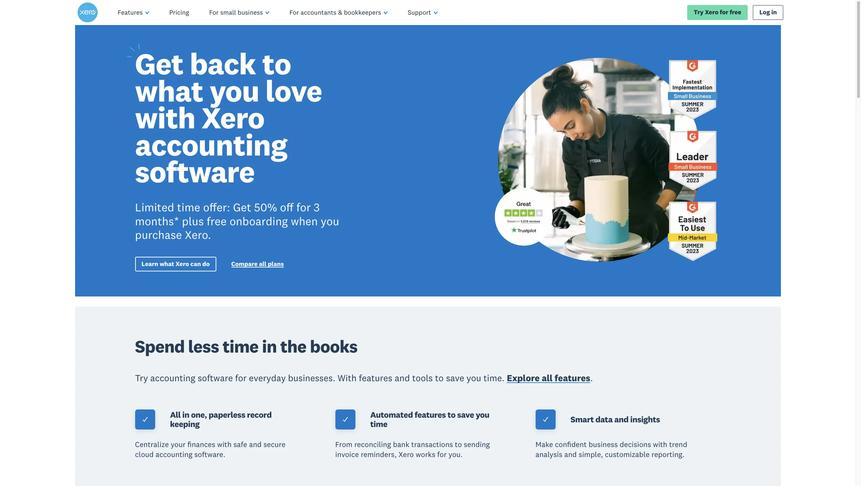 Task type: vqa. For each thing, say whether or not it's contained in the screenshot.


Task type: locate. For each thing, give the bounding box(es) containing it.
1 vertical spatial get
[[233, 200, 251, 214]]

for
[[209, 8, 219, 16], [290, 8, 299, 16]]

0 horizontal spatial get
[[135, 45, 184, 82]]

0 vertical spatial time
[[177, 200, 200, 214]]

0 horizontal spatial all
[[259, 260, 267, 268]]

you
[[210, 72, 259, 109], [321, 214, 340, 228], [467, 372, 482, 384], [476, 410, 490, 420]]

accounting
[[135, 126, 288, 163], [150, 372, 196, 384], [156, 450, 193, 459]]

try for try accounting software for everyday businesses. with features and tools to save you time. explore all features .
[[135, 372, 148, 384]]

0 vertical spatial accounting
[[135, 126, 288, 163]]

0 vertical spatial free
[[730, 8, 742, 16]]

tick image
[[142, 417, 148, 423], [543, 417, 549, 423]]

2 horizontal spatial with
[[654, 440, 668, 450]]

0 horizontal spatial for
[[209, 8, 219, 16]]

less
[[188, 336, 219, 358]]

2 for from the left
[[290, 8, 299, 16]]

0 horizontal spatial in
[[182, 410, 189, 420]]

to inside from reconciling bank transactions to sending invoice reminders, xero works for you.
[[455, 440, 462, 450]]

time
[[177, 200, 200, 214], [223, 336, 259, 358], [371, 419, 388, 430]]

0 vertical spatial in
[[772, 8, 778, 16]]

all right explore at the right of the page
[[542, 372, 553, 384]]

and right safe at the bottom
[[249, 440, 262, 450]]

plans
[[268, 260, 284, 268]]

insights
[[631, 414, 661, 425]]

0 horizontal spatial free
[[207, 214, 227, 228]]

bank
[[393, 440, 410, 450]]

0 horizontal spatial business
[[238, 8, 263, 16]]

1 horizontal spatial business
[[589, 440, 618, 450]]

for left the 'accountants'
[[290, 8, 299, 16]]

what
[[135, 72, 203, 109], [160, 260, 174, 268]]

time inside automated features to save you time
[[371, 419, 388, 430]]

1 vertical spatial free
[[207, 214, 227, 228]]

all left plans
[[259, 260, 267, 268]]

finances
[[188, 440, 215, 450]]

for inside dropdown button
[[209, 8, 219, 16]]

in inside log in link
[[772, 8, 778, 16]]

and
[[395, 372, 410, 384], [615, 414, 629, 425], [249, 440, 262, 450], [565, 450, 577, 459]]

free inside limited time offer: get 50% off for 3 months* plus free onboarding when you purchase xero.
[[207, 214, 227, 228]]

keeping
[[170, 419, 200, 430]]

business inside make confident business decisions with trend analysis and simple, customizable reporting.
[[589, 440, 618, 450]]

for inside from reconciling bank transactions to sending invoice reminders, xero works for you.
[[438, 450, 447, 459]]

free inside "try xero for free" link
[[730, 8, 742, 16]]

to
[[262, 45, 291, 82], [436, 372, 444, 384], [448, 410, 456, 420], [455, 440, 462, 450]]

50%
[[254, 200, 277, 214]]

for small business
[[209, 8, 263, 16]]

xero
[[706, 8, 719, 16], [202, 99, 265, 136], [176, 260, 189, 268], [399, 450, 414, 459]]

0 vertical spatial software
[[135, 153, 255, 191]]

0 horizontal spatial try
[[135, 372, 148, 384]]

1 vertical spatial try
[[135, 372, 148, 384]]

1 vertical spatial time
[[223, 336, 259, 358]]

trend
[[670, 440, 688, 450]]

save
[[446, 372, 465, 384], [458, 410, 474, 420]]

xero inside back to what you love with xero accounting software
[[202, 99, 265, 136]]

business right 'small'
[[238, 8, 263, 16]]

all inside compare all plans link
[[259, 260, 267, 268]]

works
[[416, 450, 436, 459]]

1 horizontal spatial for
[[290, 8, 299, 16]]

save inside automated features to save you time
[[458, 410, 474, 420]]

and right data
[[615, 414, 629, 425]]

reconciling
[[355, 440, 391, 450]]

learn what xero can do link
[[135, 257, 216, 272]]

tick image up the centralize
[[142, 417, 148, 423]]

with
[[338, 372, 357, 384]]

0 horizontal spatial tick image
[[142, 417, 148, 423]]

centralize your finances with safe and secure cloud accounting software.
[[135, 440, 286, 459]]

0 vertical spatial try
[[694, 8, 704, 16]]

free right plus
[[207, 214, 227, 228]]

2 horizontal spatial time
[[371, 419, 388, 430]]

1 tick image from the left
[[142, 417, 148, 423]]

everyday
[[249, 372, 286, 384]]

try xero for free
[[694, 8, 742, 16]]

features
[[359, 372, 393, 384], [555, 372, 591, 384], [415, 410, 446, 420]]

off
[[280, 200, 294, 214]]

for inside dropdown button
[[290, 8, 299, 16]]

business
[[238, 8, 263, 16], [589, 440, 618, 450]]

xero.
[[185, 228, 211, 242]]

1 horizontal spatial in
[[262, 336, 277, 358]]

1 horizontal spatial with
[[217, 440, 232, 450]]

0 vertical spatial get
[[135, 45, 184, 82]]

safe
[[234, 440, 247, 450]]

1 for from the left
[[209, 8, 219, 16]]

can
[[191, 260, 201, 268]]

business for confident
[[589, 440, 618, 450]]

and inside make confident business decisions with trend analysis and simple, customizable reporting.
[[565, 450, 577, 459]]

in left the
[[262, 336, 277, 358]]

get inside limited time offer: get 50% off for 3 months* plus free onboarding when you purchase xero.
[[233, 200, 251, 214]]

for left 'small'
[[209, 8, 219, 16]]

1 vertical spatial business
[[589, 440, 618, 450]]

simple,
[[579, 450, 604, 459]]

with
[[135, 99, 195, 136], [217, 440, 232, 450], [654, 440, 668, 450]]

to inside automated features to save you time
[[448, 410, 456, 420]]

0 horizontal spatial with
[[135, 99, 195, 136]]

2 vertical spatial time
[[371, 419, 388, 430]]

bookkeepers
[[344, 8, 382, 16]]

spend less time in the books
[[135, 336, 358, 358]]

2 horizontal spatial in
[[772, 8, 778, 16]]

free left log
[[730, 8, 742, 16]]

all
[[259, 260, 267, 268], [542, 372, 553, 384]]

2 tick image from the left
[[543, 417, 549, 423]]

make confident business decisions with trend analysis and simple, customizable reporting.
[[536, 440, 688, 459]]

1 vertical spatial save
[[458, 410, 474, 420]]

compare all plans
[[231, 260, 284, 268]]

in right all
[[182, 410, 189, 420]]

plus
[[182, 214, 204, 228]]

1 horizontal spatial get
[[233, 200, 251, 214]]

0 horizontal spatial time
[[177, 200, 200, 214]]

try xero for free link
[[688, 5, 749, 20]]

in right log
[[772, 8, 778, 16]]

0 vertical spatial all
[[259, 260, 267, 268]]

from reconciling bank transactions to sending invoice reminders, xero works for you.
[[336, 440, 490, 459]]

0 vertical spatial what
[[135, 72, 203, 109]]

features button
[[108, 0, 159, 25]]

cloud
[[135, 450, 154, 459]]

business up simple,
[[589, 440, 618, 450]]

tick image up make
[[543, 417, 549, 423]]

save up sending
[[458, 410, 474, 420]]

support
[[408, 8, 432, 16]]

3
[[314, 200, 320, 214]]

1 horizontal spatial features
[[415, 410, 446, 420]]

business inside dropdown button
[[238, 8, 263, 16]]

1 horizontal spatial try
[[694, 8, 704, 16]]

books
[[310, 336, 358, 358]]

1 horizontal spatial all
[[542, 372, 553, 384]]

data
[[596, 414, 613, 425]]

get
[[135, 45, 184, 82], [233, 200, 251, 214]]

a xero user decorating a cake with blue icing. social proof badges surrounding the circular image. image
[[436, 25, 782, 297]]

and left "tools" on the bottom of page
[[395, 372, 410, 384]]

decisions
[[620, 440, 652, 450]]

software
[[135, 153, 255, 191], [198, 372, 233, 384]]

1 horizontal spatial free
[[730, 8, 742, 16]]

0 horizontal spatial features
[[359, 372, 393, 384]]

record
[[247, 410, 272, 420]]

onboarding
[[230, 214, 288, 228]]

confident
[[556, 440, 587, 450]]

and down confident
[[565, 450, 577, 459]]

1 horizontal spatial tick image
[[543, 417, 549, 423]]

features inside automated features to save you time
[[415, 410, 446, 420]]

your
[[171, 440, 186, 450]]

try for try xero for free
[[694, 8, 704, 16]]

businesses.
[[288, 372, 336, 384]]

for
[[721, 8, 729, 16], [297, 200, 311, 214], [235, 372, 247, 384], [438, 450, 447, 459]]

2 vertical spatial in
[[182, 410, 189, 420]]

in inside all in one, paperless record keeping
[[182, 410, 189, 420]]

1 vertical spatial what
[[160, 260, 174, 268]]

2 vertical spatial accounting
[[156, 450, 193, 459]]

save right "tools" on the bottom of page
[[446, 372, 465, 384]]

pricing
[[169, 8, 189, 16]]

0 vertical spatial business
[[238, 8, 263, 16]]



Task type: describe. For each thing, give the bounding box(es) containing it.
tick image for all
[[142, 417, 148, 423]]

to inside back to what you love with xero accounting software
[[262, 45, 291, 82]]

smart
[[571, 414, 594, 425]]

invoice
[[336, 450, 359, 459]]

time.
[[484, 372, 505, 384]]

automated
[[371, 410, 413, 420]]

limited time offer: get 50% off for 3 months* plus free onboarding when you purchase xero.
[[135, 200, 340, 242]]

you inside back to what you love with xero accounting software
[[210, 72, 259, 109]]

small
[[220, 8, 236, 16]]

in for all in one, paperless record keeping
[[182, 410, 189, 420]]

xero inside learn what xero can do link
[[176, 260, 189, 268]]

back
[[190, 45, 256, 82]]

love
[[266, 72, 322, 109]]

1 vertical spatial accounting
[[150, 372, 196, 384]]

xero homepage image
[[78, 3, 98, 23]]

customizable
[[606, 450, 650, 459]]

&
[[338, 8, 343, 16]]

learn what xero can do
[[142, 260, 210, 268]]

features
[[118, 8, 143, 16]]

accountants
[[301, 8, 337, 16]]

when
[[291, 214, 318, 228]]

2 horizontal spatial features
[[555, 372, 591, 384]]

for accountants & bookkeepers button
[[280, 0, 398, 25]]

reporting.
[[652, 450, 685, 459]]

log
[[760, 8, 771, 16]]

log in link
[[754, 5, 784, 20]]

automated features to save you time
[[371, 410, 490, 430]]

time inside limited time offer: get 50% off for 3 months* plus free onboarding when you purchase xero.
[[177, 200, 200, 214]]

learn
[[142, 260, 158, 268]]

tick image
[[342, 417, 349, 423]]

with inside 'centralize your finances with safe and secure cloud accounting software.'
[[217, 440, 232, 450]]

the
[[281, 336, 307, 358]]

compare
[[231, 260, 258, 268]]

compare all plans link
[[231, 260, 284, 270]]

explore all features link
[[507, 372, 591, 386]]

one,
[[191, 410, 207, 420]]

and inside 'centralize your finances with safe and secure cloud accounting software.'
[[249, 440, 262, 450]]

you inside automated features to save you time
[[476, 410, 490, 420]]

log in
[[760, 8, 778, 16]]

tools
[[413, 372, 433, 384]]

business for small
[[238, 8, 263, 16]]

make
[[536, 440, 554, 450]]

you.
[[449, 450, 463, 459]]

do
[[203, 260, 210, 268]]

what inside back to what you love with xero accounting software
[[135, 72, 203, 109]]

analysis
[[536, 450, 563, 459]]

1 vertical spatial in
[[262, 336, 277, 358]]

all in one, paperless record keeping
[[170, 410, 272, 430]]

centralize
[[135, 440, 169, 450]]

software inside back to what you love with xero accounting software
[[135, 153, 255, 191]]

for for for accountants & bookkeepers
[[290, 8, 299, 16]]

software.
[[195, 450, 226, 459]]

xero inside "try xero for free" link
[[706, 8, 719, 16]]

.
[[591, 372, 593, 384]]

explore
[[507, 372, 540, 384]]

purchase
[[135, 228, 182, 242]]

paperless
[[209, 410, 246, 420]]

for small business button
[[199, 0, 280, 25]]

all
[[170, 410, 181, 420]]

with inside back to what you love with xero accounting software
[[135, 99, 195, 136]]

1 vertical spatial all
[[542, 372, 553, 384]]

limited
[[135, 200, 174, 214]]

transactions
[[412, 440, 453, 450]]

pricing link
[[159, 0, 199, 25]]

you inside limited time offer: get 50% off for 3 months* plus free onboarding when you purchase xero.
[[321, 214, 340, 228]]

0 vertical spatial save
[[446, 372, 465, 384]]

accounting inside back to what you love with xero accounting software
[[135, 126, 288, 163]]

1 vertical spatial software
[[198, 372, 233, 384]]

back to what you love with xero accounting software
[[135, 45, 322, 191]]

reminders,
[[361, 450, 397, 459]]

months*
[[135, 214, 179, 228]]

for for for small business
[[209, 8, 219, 16]]

secure
[[264, 440, 286, 450]]

with inside make confident business decisions with trend analysis and simple, customizable reporting.
[[654, 440, 668, 450]]

in for log in
[[772, 8, 778, 16]]

sending
[[464, 440, 490, 450]]

from
[[336, 440, 353, 450]]

1 horizontal spatial time
[[223, 336, 259, 358]]

accounting inside 'centralize your finances with safe and secure cloud accounting software.'
[[156, 450, 193, 459]]

smart data and insights
[[571, 414, 661, 425]]

support button
[[398, 0, 448, 25]]

tick image for smart
[[543, 417, 549, 423]]

offer:
[[203, 200, 230, 214]]

try accounting software for everyday businesses. with features and tools to save you time. explore all features .
[[135, 372, 593, 384]]

spend
[[135, 336, 185, 358]]

for accountants & bookkeepers
[[290, 8, 382, 16]]

xero inside from reconciling bank transactions to sending invoice reminders, xero works for you.
[[399, 450, 414, 459]]

for inside limited time offer: get 50% off for 3 months* plus free onboarding when you purchase xero.
[[297, 200, 311, 214]]



